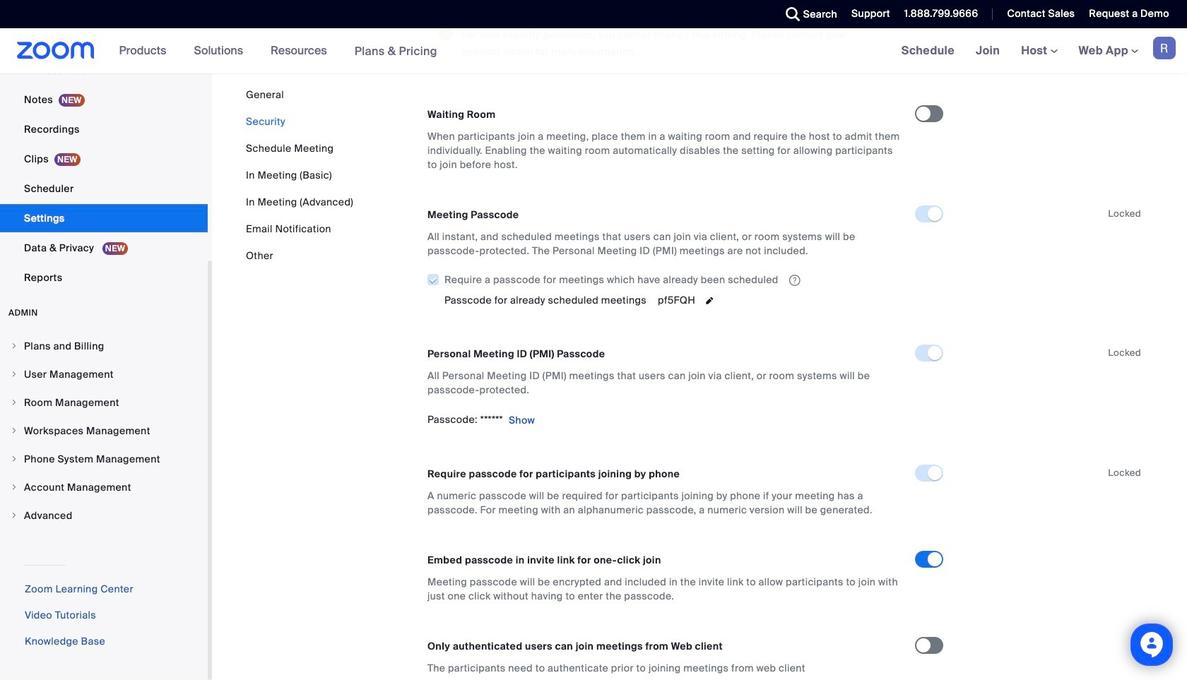 Task type: vqa. For each thing, say whether or not it's contained in the screenshot.
first menu item from the bottom
yes



Task type: describe. For each thing, give the bounding box(es) containing it.
right image for seventh menu item from the bottom
[[10, 342, 18, 350]]

2 menu item from the top
[[0, 361, 208, 388]]

4 menu item from the top
[[0, 418, 208, 444]]

edit password for meetings which have already been scheduled image
[[701, 294, 718, 308]]

2 right image from the top
[[10, 399, 18, 407]]

1 right image from the top
[[10, 370, 18, 379]]

zoom logo image
[[17, 42, 94, 59]]

right image for sixth menu item from the top of the admin menu menu at the left of the page
[[10, 483, 18, 492]]

warning image
[[439, 26, 453, 40]]

3 menu item from the top
[[0, 389, 208, 416]]

6 menu item from the top
[[0, 474, 208, 501]]

close image
[[887, 26, 904, 39]]



Task type: locate. For each thing, give the bounding box(es) containing it.
banner
[[0, 28, 1187, 74]]

profile picture image
[[1153, 37, 1176, 59]]

2 right image from the top
[[10, 483, 18, 492]]

1 vertical spatial right image
[[10, 483, 18, 492]]

menu item
[[0, 333, 208, 360], [0, 361, 208, 388], [0, 389, 208, 416], [0, 418, 208, 444], [0, 446, 208, 473], [0, 474, 208, 501], [0, 502, 208, 529]]

3 right image from the top
[[10, 427, 18, 435]]

3 right image from the top
[[10, 512, 18, 520]]

0 vertical spatial right image
[[10, 342, 18, 350]]

meetings navigation
[[891, 28, 1187, 74]]

2 vertical spatial right image
[[10, 512, 18, 520]]

7 menu item from the top
[[0, 502, 208, 529]]

4 right image from the top
[[10, 455, 18, 464]]

personal menu menu
[[0, 0, 208, 293]]

admin menu menu
[[0, 333, 208, 531]]

alert
[[428, 15, 915, 71]]

product information navigation
[[109, 28, 448, 74]]

right image
[[10, 370, 18, 379], [10, 399, 18, 407], [10, 427, 18, 435], [10, 455, 18, 464]]

menu bar
[[246, 88, 353, 263]]

1 right image from the top
[[10, 342, 18, 350]]

5 menu item from the top
[[0, 446, 208, 473]]

right image for first menu item from the bottom
[[10, 512, 18, 520]]

right image
[[10, 342, 18, 350], [10, 483, 18, 492], [10, 512, 18, 520]]

1 menu item from the top
[[0, 333, 208, 360]]



